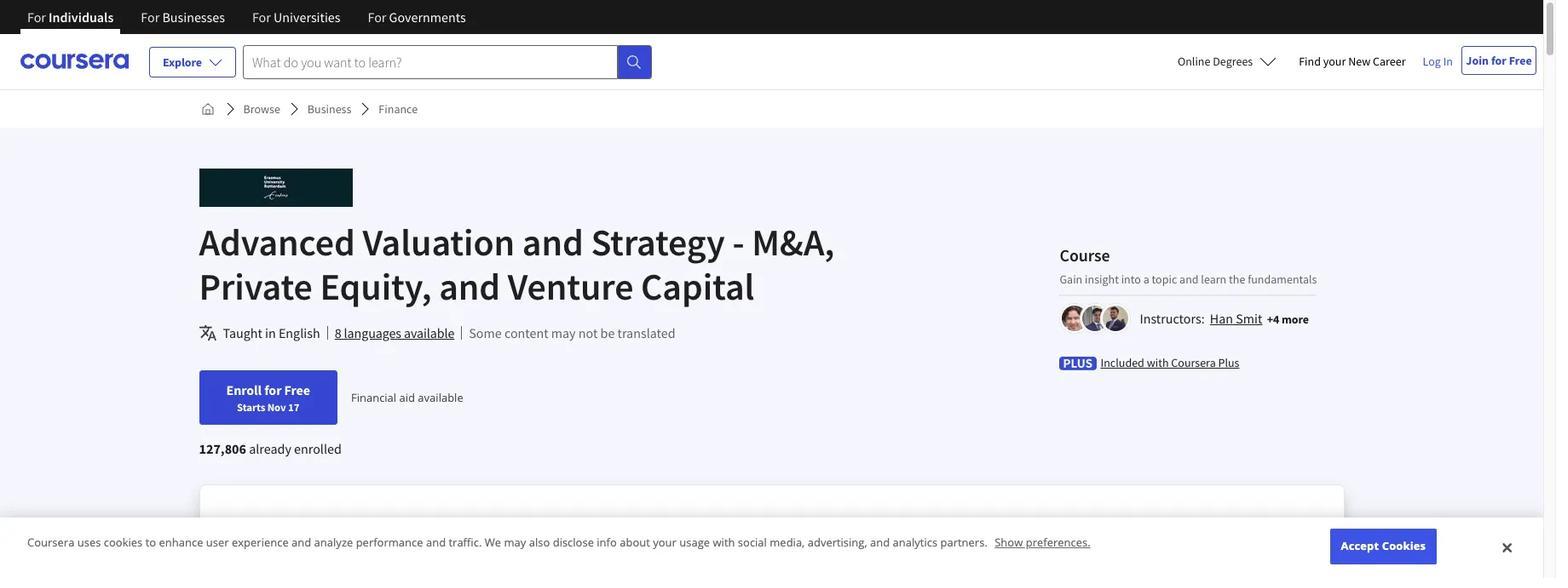 Task type: locate. For each thing, give the bounding box(es) containing it.
with right included
[[1147, 355, 1169, 370]]

for left governments
[[368, 9, 386, 26]]

coursera left "plus"
[[1171, 355, 1216, 370]]

governments
[[389, 9, 466, 26]]

coursera left uses
[[27, 536, 74, 551]]

1 horizontal spatial to
[[891, 528, 906, 549]]

available inside button
[[404, 325, 454, 342]]

universities
[[274, 9, 340, 26]]

free for enroll
[[284, 382, 310, 399]]

advanced
[[199, 219, 355, 266], [515, 528, 586, 549]]

a inside course gain insight into a topic and learn the fundamentals
[[1143, 271, 1149, 287]]

to for enhance
[[145, 536, 156, 551]]

0 vertical spatial available
[[404, 325, 454, 342]]

accept
[[1341, 539, 1379, 554]]

1 vertical spatial a
[[860, 551, 866, 567]]

instructors: han smit +4 more
[[1140, 310, 1309, 327]]

3 for from the left
[[252, 9, 271, 26]]

1 for from the left
[[27, 9, 46, 26]]

available
[[404, 325, 454, 342], [418, 390, 463, 406]]

1 horizontal spatial advanced
[[515, 528, 586, 549]]

a right into
[[1143, 271, 1149, 287]]

coursera
[[1171, 355, 1216, 370], [27, 536, 74, 551]]

experience down info
[[577, 551, 632, 567]]

for left individuals
[[27, 9, 46, 26]]

nishad matawlie image
[[1103, 306, 1129, 331]]

-
[[732, 219, 744, 266]]

log in link
[[1414, 51, 1462, 72]]

for left businesses
[[141, 9, 160, 26]]

0 vertical spatial a
[[1143, 271, 1149, 287]]

0 horizontal spatial free
[[284, 382, 310, 399]]

for for governments
[[368, 9, 386, 26]]

a left "week"
[[860, 551, 866, 567]]

advanced up previous
[[515, 528, 586, 549]]

1 vertical spatial free
[[284, 382, 310, 399]]

your right "find"
[[1323, 54, 1346, 69]]

4 for from the left
[[368, 9, 386, 26]]

for left "universities"
[[252, 9, 271, 26]]

for universities
[[252, 9, 340, 26]]

for up nov
[[264, 382, 282, 399]]

in
[[265, 325, 276, 342]]

user
[[206, 536, 229, 551]]

advanced inside the advanced valuation and strategy - m&a, private equity, and venture capital
[[199, 219, 355, 266]]

available left some
[[404, 325, 454, 342]]

log
[[1423, 54, 1441, 69]]

for inside enroll for free starts nov 17
[[264, 382, 282, 399]]

the
[[1229, 271, 1245, 287]]

may
[[551, 325, 576, 342], [504, 536, 526, 551]]

business link
[[301, 94, 358, 124]]

advanced down erasmus university rotterdam image
[[199, 219, 355, 266]]

venture
[[508, 263, 634, 310]]

1 vertical spatial available
[[418, 390, 463, 406]]

advanced inside the advanced level no previous experience necessary
[[515, 528, 586, 549]]

disclose
[[553, 536, 594, 551]]

1 horizontal spatial free
[[1509, 53, 1532, 68]]

enroll for free starts nov 17
[[226, 382, 310, 414]]

may left not
[[551, 325, 576, 342]]

0 horizontal spatial may
[[504, 536, 526, 551]]

hours up "week"
[[846, 528, 888, 549]]

0 horizontal spatial your
[[653, 536, 677, 551]]

approx. 16 hours to complete 3 weeks at 5 hours a week
[[766, 528, 977, 567]]

1 horizontal spatial your
[[1323, 54, 1346, 69]]

None search field
[[243, 45, 652, 79]]

free up 17
[[284, 382, 310, 399]]

advanced for advanced valuation and strategy - m&a, private equity, and venture capital
[[199, 219, 355, 266]]

approx.
[[766, 528, 822, 549]]

equity,
[[320, 263, 432, 310]]

with left social
[[713, 536, 735, 551]]

and inside course gain insight into a topic and learn the fundamentals
[[1180, 271, 1199, 287]]

m&a,
[[752, 219, 835, 266]]

to right cookies
[[145, 536, 156, 551]]

1 vertical spatial for
[[264, 382, 282, 399]]

plus
[[1218, 355, 1240, 370]]

5
[[821, 551, 827, 567]]

1 horizontal spatial a
[[1143, 271, 1149, 287]]

1 horizontal spatial experience
[[577, 551, 632, 567]]

free
[[1509, 53, 1532, 68], [284, 382, 310, 399]]

complete
[[910, 528, 977, 549]]

1 horizontal spatial may
[[551, 325, 576, 342]]

finance link
[[372, 94, 425, 124]]

16
[[826, 528, 843, 549]]

0 horizontal spatial to
[[145, 536, 156, 551]]

join for free
[[1466, 53, 1532, 68]]

han smit image
[[1062, 306, 1088, 331]]

online degrees
[[1178, 54, 1253, 69]]

0 vertical spatial hours
[[846, 528, 888, 549]]

0 vertical spatial free
[[1509, 53, 1532, 68]]

week
[[868, 551, 895, 567]]

valuation
[[363, 219, 515, 266]]

your up necessary
[[653, 536, 677, 551]]

0 horizontal spatial for
[[264, 382, 282, 399]]

8
[[335, 325, 341, 342]]

for for enroll
[[264, 382, 282, 399]]

partners.
[[940, 536, 988, 551]]

1 vertical spatial with
[[713, 536, 735, 551]]

your
[[1323, 54, 1346, 69], [653, 536, 677, 551]]

0 vertical spatial advanced
[[199, 219, 355, 266]]

available right aid on the left bottom of the page
[[418, 390, 463, 406]]

0 vertical spatial experience
[[232, 536, 289, 551]]

free for join
[[1509, 53, 1532, 68]]

weeks
[[775, 551, 806, 567]]

17
[[288, 401, 299, 414]]

may up no
[[504, 536, 526, 551]]

1 vertical spatial coursera
[[27, 536, 74, 551]]

and
[[522, 219, 583, 266], [439, 263, 500, 310], [1180, 271, 1199, 287], [292, 536, 311, 551], [426, 536, 446, 551], [870, 536, 890, 551]]

schedule
[[1120, 528, 1185, 549]]

1 vertical spatial your
[[653, 536, 677, 551]]

0 horizontal spatial advanced
[[199, 219, 355, 266]]

course
[[1060, 244, 1110, 265]]

1 horizontal spatial for
[[1491, 53, 1507, 68]]

a
[[1143, 271, 1149, 287], [860, 551, 866, 567]]

for
[[27, 9, 46, 26], [141, 9, 160, 26], [252, 9, 271, 26], [368, 9, 386, 26]]

at
[[808, 551, 818, 567]]

0 vertical spatial for
[[1491, 53, 1507, 68]]

browse link
[[236, 94, 287, 124]]

to inside approx. 16 hours to complete 3 weeks at 5 hours a week
[[891, 528, 906, 549]]

free right the join
[[1509, 53, 1532, 68]]

hours down advertising,
[[829, 551, 857, 567]]

social
[[738, 536, 767, 551]]

in
[[1443, 54, 1453, 69]]

1 vertical spatial hours
[[829, 551, 857, 567]]

necessary
[[634, 551, 684, 567]]

coursera inside the included with coursera plus link
[[1171, 355, 1216, 370]]

taught
[[223, 325, 262, 342]]

course gain insight into a topic and learn the fundamentals
[[1060, 244, 1317, 287]]

for right the join
[[1491, 53, 1507, 68]]

find your new career link
[[1290, 51, 1414, 72]]

experience inside the advanced level no previous experience necessary
[[577, 551, 632, 567]]

home image
[[201, 102, 214, 116]]

experience right user
[[232, 536, 289, 551]]

0 vertical spatial with
[[1147, 355, 1169, 370]]

erasmus university rotterdam image
[[199, 169, 352, 207]]

free inside enroll for free starts nov 17
[[284, 382, 310, 399]]

find
[[1299, 54, 1321, 69]]

0 horizontal spatial a
[[860, 551, 866, 567]]

to up "week"
[[891, 528, 906, 549]]

2 for from the left
[[141, 9, 160, 26]]

be
[[600, 325, 615, 342]]

1 vertical spatial advanced
[[515, 528, 586, 549]]

about
[[620, 536, 650, 551]]

performance
[[356, 536, 423, 551]]

1 vertical spatial may
[[504, 536, 526, 551]]

previous
[[532, 551, 575, 567]]

browse
[[243, 101, 280, 117]]

taught in english
[[223, 325, 320, 342]]

accept cookies
[[1341, 539, 1426, 554]]

for
[[1491, 53, 1507, 68], [264, 382, 282, 399]]

accept cookies button
[[1330, 530, 1437, 565]]

0 horizontal spatial experience
[[232, 536, 289, 551]]

1 vertical spatial experience
[[577, 551, 632, 567]]

nov
[[267, 401, 286, 414]]

0 vertical spatial coursera
[[1171, 355, 1216, 370]]

coursera plus image
[[1060, 357, 1097, 370]]

1 horizontal spatial coursera
[[1171, 355, 1216, 370]]

for for individuals
[[27, 9, 46, 26]]

han
[[1210, 310, 1233, 327]]

8 languages available
[[335, 325, 454, 342]]

financial
[[351, 390, 396, 406]]



Task type: describe. For each thing, give the bounding box(es) containing it.
info
[[597, 536, 617, 551]]

available for 8 languages available
[[404, 325, 454, 342]]

find your new career
[[1299, 54, 1406, 69]]

business
[[308, 101, 351, 117]]

not
[[578, 325, 598, 342]]

individuals
[[49, 9, 114, 26]]

What do you want to learn? text field
[[243, 45, 618, 79]]

strategy
[[591, 219, 725, 266]]

advanced level no previous experience necessary
[[515, 528, 684, 567]]

127,806
[[199, 441, 246, 458]]

new
[[1348, 54, 1371, 69]]

advertising,
[[808, 536, 867, 551]]

log in
[[1423, 54, 1453, 69]]

for for businesses
[[141, 9, 160, 26]]

flexible
[[1060, 528, 1117, 549]]

flexible schedule
[[1060, 528, 1185, 549]]

han smit link
[[1210, 310, 1263, 327]]

8 languages available button
[[335, 323, 454, 343]]

banner navigation
[[14, 0, 479, 47]]

join
[[1466, 53, 1489, 68]]

coursera image
[[20, 48, 129, 75]]

dyaran bansraj image
[[1083, 306, 1108, 331]]

show preferences. link
[[995, 536, 1091, 551]]

fundamentals
[[1248, 271, 1317, 287]]

analytics
[[893, 536, 938, 551]]

traffic.
[[449, 536, 482, 551]]

enrolled
[[294, 441, 342, 458]]

content
[[504, 325, 548, 342]]

included with coursera plus link
[[1101, 354, 1240, 371]]

uses
[[77, 536, 101, 551]]

more
[[1282, 311, 1309, 327]]

enhance
[[159, 536, 203, 551]]

gain
[[1060, 271, 1083, 287]]

preferences.
[[1026, 536, 1091, 551]]

reviews)
[[391, 551, 433, 567]]

cookies
[[104, 536, 143, 551]]

capital
[[641, 263, 755, 310]]

0 vertical spatial may
[[551, 325, 576, 342]]

1 horizontal spatial with
[[1147, 355, 1169, 370]]

available for financial aid available
[[418, 390, 463, 406]]

0 horizontal spatial coursera
[[27, 536, 74, 551]]

private
[[199, 263, 313, 310]]

127,806 already enrolled
[[199, 441, 342, 458]]

coursera uses cookies to enhance user experience and analyze performance and traffic. we may also disclose info about your usage with social media, advertising, and analytics partners. show preferences.
[[27, 536, 1091, 551]]

(1,179
[[358, 551, 389, 567]]

cookies
[[1382, 539, 1426, 554]]

some content may not be translated
[[469, 325, 675, 342]]

explore
[[163, 55, 202, 70]]

included with coursera plus
[[1101, 355, 1240, 370]]

for businesses
[[141, 9, 225, 26]]

+4 more button
[[1267, 311, 1309, 328]]

to for complete
[[891, 528, 906, 549]]

0 vertical spatial your
[[1323, 54, 1346, 69]]

(1,179 reviews)
[[358, 551, 433, 567]]

topic
[[1152, 271, 1177, 287]]

degrees
[[1213, 54, 1253, 69]]

media,
[[770, 536, 805, 551]]

smit
[[1236, 310, 1263, 327]]

for for universities
[[252, 9, 271, 26]]

4.6
[[358, 528, 380, 549]]

for governments
[[368, 9, 466, 26]]

translated
[[617, 325, 675, 342]]

for for join
[[1491, 53, 1507, 68]]

into
[[1121, 271, 1141, 287]]

we
[[485, 536, 501, 551]]

aid
[[399, 390, 415, 406]]

businesses
[[162, 9, 225, 26]]

already
[[249, 441, 291, 458]]

learn
[[1201, 271, 1227, 287]]

starts
[[237, 401, 265, 414]]

for individuals
[[27, 9, 114, 26]]

a inside approx. 16 hours to complete 3 weeks at 5 hours a week
[[860, 551, 866, 567]]

online
[[1178, 54, 1211, 69]]

insight
[[1085, 271, 1119, 287]]

advanced for advanced level no previous experience necessary
[[515, 528, 586, 549]]

some
[[469, 325, 502, 342]]

english
[[279, 325, 320, 342]]

level
[[589, 528, 624, 549]]

0 horizontal spatial with
[[713, 536, 735, 551]]

financial aid available
[[351, 390, 463, 406]]

finance
[[379, 101, 418, 117]]

also
[[529, 536, 550, 551]]



Task type: vqa. For each thing, say whether or not it's contained in the screenshot.
Help Center icon
no



